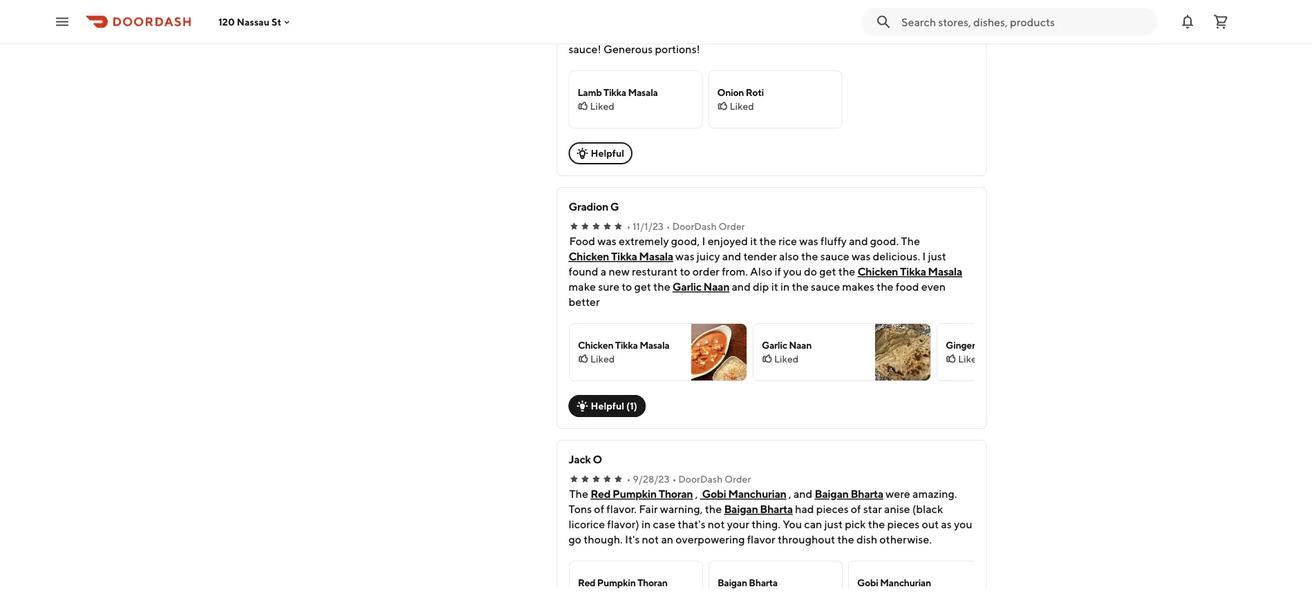 Task type: describe. For each thing, give the bounding box(es) containing it.
liked for garlic
[[774, 354, 799, 365]]

notification bell image
[[1180, 13, 1196, 30]]

• 9/28/23 • doordash order
[[627, 474, 751, 485]]

0 vertical spatial gobi manchurian button
[[700, 487, 787, 502]]

order for chicken tikka masala
[[719, 221, 745, 232]]

ginger
[[946, 340, 975, 351]]

masala for chicken tikka masala chicken tikka masala garlic naan
[[639, 250, 673, 263]]

helpful (1)
[[591, 401, 638, 412]]

open menu image
[[54, 13, 71, 30]]

baigan bharta
[[717, 578, 778, 589]]

tikka for chicken tikka masala
[[615, 340, 638, 351]]

helpful for helpful
[[591, 148, 625, 159]]

garlic inside chicken tikka masala chicken tikka masala garlic naan
[[673, 280, 702, 294]]

gradion
[[569, 200, 609, 213]]

120
[[219, 16, 235, 27]]

naan inside chicken tikka masala chicken tikka masala garlic naan
[[704, 280, 730, 294]]

doordash for red pumpkin thoran
[[679, 474, 723, 485]]

doordash for chicken tikka masala
[[673, 221, 717, 232]]

chicken tikka masala image
[[691, 324, 746, 381]]

Store search: begin typing to search for stores available on DoorDash text field
[[902, 14, 1149, 29]]

• right 9/28/23
[[672, 474, 677, 485]]

jack o
[[569, 453, 602, 466]]

st
[[272, 16, 281, 27]]

o
[[593, 453, 602, 466]]

1 vertical spatial pumpkin
[[597, 578, 636, 589]]

helpful (1) button
[[569, 396, 646, 418]]

g
[[610, 200, 619, 213]]

(1)
[[627, 401, 638, 412]]

0 vertical spatial pumpkin
[[613, 488, 657, 501]]

0 horizontal spatial gobi
[[702, 488, 726, 501]]

gobi manchurian inside button
[[857, 578, 931, 589]]

chicken for chicken tikka masala chicken tikka masala garlic naan
[[569, 250, 609, 263]]

120 nassau st
[[219, 16, 281, 27]]

garlic naan image
[[875, 324, 930, 381]]

chicken tikka masala chicken tikka masala garlic naan
[[569, 250, 962, 294]]

1 vertical spatial red pumpkin thoran button
[[569, 562, 703, 590]]

order for red pumpkin thoran
[[725, 474, 751, 485]]

bharta for baigan bharta baigan bharta
[[851, 488, 884, 501]]

1 horizontal spatial chicken tikka masala button
[[858, 264, 962, 279]]



Task type: vqa. For each thing, say whether or not it's contained in the screenshot.
NOTIFICATION BELL image
yes



Task type: locate. For each thing, give the bounding box(es) containing it.
2 helpful from the top
[[591, 401, 625, 412]]

thoran
[[659, 488, 693, 501], [637, 578, 667, 589]]

1 vertical spatial manchurian
[[880, 578, 931, 589]]

0 vertical spatial baigan
[[815, 488, 849, 501]]

0 vertical spatial gobi
[[702, 488, 726, 501]]

liked for ginger
[[958, 354, 983, 365]]

red
[[591, 488, 611, 501], [578, 578, 595, 589]]

0 horizontal spatial gobi manchurian
[[700, 488, 787, 501]]

red pumpkin thoran inside button
[[578, 578, 667, 589]]

0 vertical spatial chicken
[[569, 250, 609, 263]]

chicken for chicken tikka masala
[[578, 340, 613, 351]]

liked down "ginger ale"
[[958, 354, 983, 365]]

chicken tikka masala
[[578, 340, 669, 351]]

masala for chicken tikka masala
[[639, 340, 669, 351]]

helpful for helpful (1)
[[591, 401, 625, 412]]

0 vertical spatial manchurian
[[728, 488, 787, 501]]

1 vertical spatial red
[[578, 578, 595, 589]]

jack
[[569, 453, 591, 466]]

0 vertical spatial red
[[591, 488, 611, 501]]

masala for lamb tikka masala
[[628, 87, 658, 98]]

garlic down • 11/1/23 • doordash order
[[673, 280, 702, 294]]

1 vertical spatial doordash
[[679, 474, 723, 485]]

1 vertical spatial red pumpkin thoran
[[578, 578, 667, 589]]

1 vertical spatial gobi manchurian
[[857, 578, 931, 589]]

tikka
[[604, 87, 626, 98], [611, 250, 637, 263], [900, 265, 926, 278], [615, 340, 638, 351]]

0 horizontal spatial chicken tikka masala button
[[569, 249, 673, 264]]

liked for onion
[[730, 101, 754, 112]]

masala
[[628, 87, 658, 98], [639, 250, 673, 263], [928, 265, 962, 278], [639, 340, 669, 351]]

0 vertical spatial doordash
[[673, 221, 717, 232]]

1 vertical spatial order
[[725, 474, 751, 485]]

doordash right the 11/1/23
[[673, 221, 717, 232]]

0 horizontal spatial gobi manchurian button
[[700, 487, 787, 502]]

pumpkin
[[613, 488, 657, 501], [597, 578, 636, 589]]

liked down chicken tikka masala
[[590, 354, 615, 365]]

liked for chicken
[[590, 354, 615, 365]]

ale
[[977, 340, 991, 351]]

manchurian
[[728, 488, 787, 501], [880, 578, 931, 589]]

bharta for baigan bharta
[[749, 578, 778, 589]]

2 vertical spatial bharta
[[749, 578, 778, 589]]

garlic
[[673, 280, 702, 294], [762, 340, 787, 351]]

• 11/1/23 • doordash order
[[627, 221, 745, 232]]

1 horizontal spatial gobi manchurian button
[[848, 562, 982, 590]]

lamb tikka masala
[[578, 87, 658, 98]]

•
[[627, 221, 631, 232], [666, 221, 671, 232], [627, 474, 631, 485], [672, 474, 677, 485]]

baigan for baigan bharta
[[717, 578, 747, 589]]

helpful left (1)
[[591, 401, 625, 412]]

1 vertical spatial thoran
[[637, 578, 667, 589]]

1 vertical spatial helpful
[[591, 401, 625, 412]]

nassau
[[237, 16, 270, 27]]

garlic right chicken tikka masala image
[[762, 340, 787, 351]]

0 vertical spatial naan
[[704, 280, 730, 294]]

tikka for lamb tikka masala
[[604, 87, 626, 98]]

red pumpkin thoran button
[[591, 487, 693, 502], [569, 562, 703, 590]]

helpful up g
[[591, 148, 625, 159]]

0 horizontal spatial garlic
[[673, 280, 702, 294]]

ginger ale
[[946, 340, 991, 351]]

helpful button
[[569, 142, 633, 165]]

1 vertical spatial bharta
[[760, 503, 793, 516]]

11/1/23
[[633, 221, 664, 232]]

red pumpkin thoran
[[591, 488, 693, 501], [578, 578, 667, 589]]

1 vertical spatial naan
[[789, 340, 812, 351]]

chicken
[[569, 250, 609, 263], [858, 265, 898, 278], [578, 340, 613, 351]]

1 horizontal spatial naan
[[789, 340, 812, 351]]

0 horizontal spatial manchurian
[[728, 488, 787, 501]]

0 items, open order cart image
[[1213, 13, 1230, 30]]

gobi
[[702, 488, 726, 501], [857, 578, 878, 589]]

naan
[[704, 280, 730, 294], [789, 340, 812, 351]]

1 horizontal spatial manchurian
[[880, 578, 931, 589]]

garlic naan button
[[673, 279, 730, 295]]

liked down garlic naan
[[774, 354, 799, 365]]

baigan bharta baigan bharta
[[724, 488, 884, 516]]

1 horizontal spatial gobi manchurian
[[857, 578, 931, 589]]

helpful inside helpful (1) button
[[591, 401, 625, 412]]

liked
[[590, 101, 615, 112], [730, 101, 754, 112], [590, 354, 615, 365], [774, 354, 799, 365], [958, 354, 983, 365]]

120 nassau st button
[[219, 16, 292, 27]]

gobi manchurian
[[700, 488, 787, 501], [857, 578, 931, 589]]

liked down lamb
[[590, 101, 615, 112]]

chicken tikka masala button
[[569, 249, 673, 264], [858, 264, 962, 279]]

baigan bharta button
[[815, 487, 884, 502], [724, 502, 793, 517], [708, 562, 843, 590]]

bharta
[[851, 488, 884, 501], [760, 503, 793, 516], [749, 578, 778, 589]]

1 vertical spatial gobi manchurian button
[[848, 562, 982, 590]]

0 vertical spatial red pumpkin thoran
[[591, 488, 693, 501]]

1 vertical spatial baigan
[[724, 503, 758, 516]]

baigan
[[815, 488, 849, 501], [724, 503, 758, 516], [717, 578, 747, 589]]

tikka for chicken tikka masala chicken tikka masala garlic naan
[[611, 250, 637, 263]]

0 vertical spatial gobi manchurian
[[700, 488, 787, 501]]

• left the 11/1/23
[[627, 221, 631, 232]]

order
[[719, 221, 745, 232], [725, 474, 751, 485]]

2 vertical spatial chicken
[[578, 340, 613, 351]]

1 helpful from the top
[[591, 148, 625, 159]]

1 vertical spatial garlic
[[762, 340, 787, 351]]

0 vertical spatial thoran
[[659, 488, 693, 501]]

1 horizontal spatial garlic
[[762, 340, 787, 351]]

0 vertical spatial helpful
[[591, 148, 625, 159]]

doordash right 9/28/23
[[679, 474, 723, 485]]

• right the 11/1/23
[[666, 221, 671, 232]]

lamb
[[578, 87, 602, 98]]

2 vertical spatial baigan
[[717, 578, 747, 589]]

0 vertical spatial red pumpkin thoran button
[[591, 487, 693, 502]]

0 horizontal spatial naan
[[704, 280, 730, 294]]

0 vertical spatial bharta
[[851, 488, 884, 501]]

liked down onion roti
[[730, 101, 754, 112]]

helpful inside helpful button
[[591, 148, 625, 159]]

1 vertical spatial gobi
[[857, 578, 878, 589]]

0 vertical spatial order
[[719, 221, 745, 232]]

onion roti
[[717, 87, 764, 98]]

0 vertical spatial garlic
[[673, 280, 702, 294]]

gradion g
[[569, 200, 619, 213]]

1 horizontal spatial gobi
[[857, 578, 878, 589]]

doordash
[[673, 221, 717, 232], [679, 474, 723, 485]]

garlic naan
[[762, 340, 812, 351]]

gobi manchurian button
[[700, 487, 787, 502], [848, 562, 982, 590]]

liked for lamb
[[590, 101, 615, 112]]

baigan for baigan bharta baigan bharta
[[815, 488, 849, 501]]

onion
[[717, 87, 744, 98]]

• left 9/28/23
[[627, 474, 631, 485]]

roti
[[746, 87, 764, 98]]

9/28/23
[[633, 474, 670, 485]]

helpful
[[591, 148, 625, 159], [591, 401, 625, 412]]

1 vertical spatial chicken
[[858, 265, 898, 278]]



